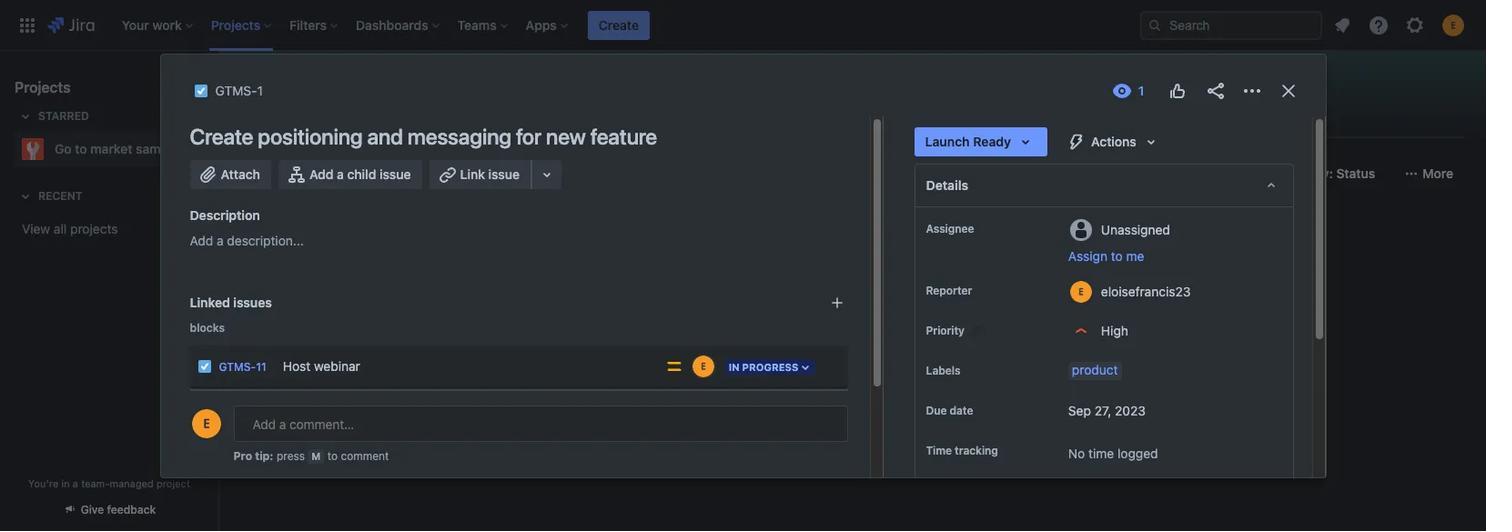 Task type: vqa. For each thing, say whether or not it's contained in the screenshot.
Search board text field
yes



Task type: describe. For each thing, give the bounding box(es) containing it.
history button
[[354, 450, 408, 471]]

a for child
[[337, 167, 344, 182]]

25
[[532, 334, 545, 346]]

product inside create positioning and messaging for new feature dialog
[[1072, 362, 1118, 378]]

pages
[[633, 114, 669, 129]]

time tracking pin to top. only you can see pinned fields. image
[[1002, 444, 1016, 459]]

all
[[54, 221, 67, 237]]

25 september 2023 image
[[517, 333, 532, 348]]

add a description...
[[190, 233, 304, 248]]

product link
[[1068, 362, 1122, 380]]

reporter
[[926, 284, 972, 298]]

task image
[[770, 364, 785, 379]]

comment
[[341, 450, 389, 463]]

issue type: task image
[[197, 359, 212, 374]]

Search board text field
[[242, 161, 380, 187]]

me
[[1126, 248, 1144, 264]]

go to market sample
[[55, 141, 179, 157]]

market
[[90, 141, 132, 157]]

menu bar inside create positioning and messaging for new feature dialog
[[233, 450, 483, 471]]

create inside create positioning and messaging for new feature
[[770, 272, 809, 288]]

collapse starred projects image
[[15, 106, 36, 127]]

calendar link
[[421, 106, 482, 138]]

actions image
[[1241, 80, 1263, 102]]

27,
[[1095, 403, 1112, 419]]

managed
[[110, 478, 154, 490]]

work log
[[421, 452, 474, 468]]

in progress button
[[723, 358, 816, 377]]

time
[[926, 444, 952, 458]]

add people image
[[491, 163, 513, 185]]

projects
[[15, 79, 71, 96]]

in
[[729, 361, 740, 373]]

01 oct
[[1045, 359, 1081, 371]]

all
[[242, 452, 257, 468]]

linked issues
[[190, 295, 272, 310]]

no
[[1068, 446, 1085, 461]]

starred
[[38, 109, 89, 123]]

to
[[268, 226, 283, 238]]

vote options: no one has voted for this issue yet. image
[[1166, 80, 1188, 102]]

oct
[[1060, 359, 1081, 371]]

do
[[285, 226, 301, 238]]

ready
[[973, 134, 1011, 149]]

tab list containing board
[[229, 106, 1475, 138]]

in
[[61, 478, 70, 490]]

forms link
[[569, 106, 614, 138]]

share image
[[1205, 80, 1226, 102]]

0 horizontal spatial a
[[73, 478, 78, 490]]

link issue
[[460, 167, 520, 182]]

labels
[[926, 364, 961, 378]]

create button
[[588, 10, 650, 40]]

m
[[312, 451, 321, 462]]

to do
[[268, 226, 301, 238]]

priority: medium image
[[665, 358, 683, 376]]

feature inside create positioning and messaging for new feature
[[884, 290, 926, 306]]

1 horizontal spatial positioning
[[812, 272, 877, 288]]

assign to me button
[[1068, 248, 1275, 266]]

attach button
[[190, 160, 271, 189]]

issue inside add a child issue button
[[380, 167, 411, 182]]

summary
[[244, 114, 301, 129]]

date
[[950, 404, 973, 418]]

description
[[190, 208, 260, 223]]

project
[[920, 114, 963, 129]]

sep for 27 sep
[[803, 341, 823, 353]]

new inside create positioning and messaging for new feature
[[857, 290, 881, 306]]

pro
[[233, 450, 252, 463]]

Add a comment… field
[[233, 406, 848, 442]]

launch ready
[[925, 134, 1011, 149]]

1 horizontal spatial gtms-1 link
[[792, 364, 835, 379]]

go to market sample link
[[15, 131, 197, 167]]

gtms- for 'gtms-1' link within the create positioning and messaging for new feature dialog
[[215, 83, 257, 98]]

press
[[277, 450, 305, 463]]

collapse recent projects image
[[15, 186, 36, 208]]

project
[[156, 478, 190, 490]]

timeline link
[[497, 106, 555, 138]]

add a child issue button
[[278, 160, 422, 189]]

link an issue image
[[830, 296, 844, 310]]

13
[[1086, 383, 1098, 396]]

comments button
[[270, 450, 346, 471]]

launch
[[925, 134, 970, 149]]

sep inside create positioning and messaging for new feature dialog
[[1068, 403, 1091, 419]]

feedback
[[107, 503, 156, 517]]

child
[[347, 167, 376, 182]]

go
[[55, 141, 72, 157]]

launched
[[1038, 226, 1096, 238]]

create positioning and messaging for new feature dialog
[[161, 55, 1326, 532]]

view all projects link
[[15, 213, 204, 246]]

projects
[[70, 221, 118, 237]]

create column image
[[1275, 218, 1297, 239]]

01
[[1045, 359, 1057, 371]]

27
[[788, 341, 801, 353]]

high
[[1101, 323, 1128, 339]]

eloisefrancis23
[[1101, 283, 1191, 299]]



Task type: locate. For each thing, give the bounding box(es) containing it.
tip:
[[255, 450, 274, 463]]

link
[[460, 167, 485, 182]]

0 vertical spatial add
[[309, 167, 334, 182]]

1 vertical spatial positioning
[[812, 272, 877, 288]]

medium image
[[710, 357, 724, 371]]

0 vertical spatial to
[[75, 141, 87, 157]]

sample
[[136, 141, 179, 157]]

new
[[546, 124, 586, 149], [857, 290, 881, 306]]

messaging up terry turtle icon at top left
[[408, 124, 511, 149]]

1 horizontal spatial a
[[217, 233, 224, 248]]

to inside button
[[1111, 248, 1123, 264]]

to left me
[[1111, 248, 1123, 264]]

2 vertical spatial to
[[327, 450, 338, 463]]

0 vertical spatial create positioning and messaging for new feature
[[190, 124, 657, 149]]

list link
[[377, 106, 406, 138]]

log
[[455, 452, 474, 468]]

gtms- inside create positioning and messaging for new feature dialog
[[215, 83, 257, 98]]

product up 13
[[1072, 362, 1118, 378]]

actions
[[1091, 134, 1137, 149]]

feature inside dialog
[[590, 124, 657, 149]]

1 issue from the left
[[380, 167, 411, 182]]

add a child issue
[[309, 167, 411, 182]]

actions button
[[1055, 127, 1173, 157]]

2 vertical spatial gtms-
[[1048, 383, 1086, 396]]

to right go
[[75, 141, 87, 157]]

positioning up "search board" text box
[[258, 124, 363, 149]]

gtms-13 link
[[1048, 382, 1098, 397]]

and inside create positioning and messaging for new feature
[[881, 272, 903, 288]]

sep 27, 2023
[[1068, 403, 1146, 419]]

1
[[257, 83, 263, 98], [871, 224, 876, 239], [1104, 224, 1109, 239], [829, 364, 835, 378]]

to
[[75, 141, 87, 157], [1111, 248, 1123, 264], [327, 450, 338, 463]]

1 vertical spatial gtms-
[[792, 364, 829, 378]]

eloisefrancis23 image
[[692, 356, 714, 378]]

0 horizontal spatial issue
[[380, 167, 411, 182]]

time tracking
[[926, 444, 998, 458]]

calendar
[[424, 114, 478, 129]]

create positioning and messaging for new feature inside dialog
[[190, 124, 657, 149]]

launch ready button
[[914, 127, 1048, 157]]

eloisefrancis23 image
[[428, 159, 457, 188]]

a for description...
[[217, 233, 224, 248]]

0 horizontal spatial gtms-1
[[215, 83, 263, 98]]

1 vertical spatial gtms-1
[[792, 364, 835, 378]]

give feedback
[[81, 503, 156, 517]]

progress
[[742, 361, 799, 373]]

project settings
[[920, 114, 1015, 129]]

1 vertical spatial and
[[881, 272, 903, 288]]

for inside dialog
[[516, 124, 542, 149]]

add inside button
[[309, 167, 334, 182]]

to for assign
[[1111, 248, 1123, 264]]

gtms-1 up summary
[[215, 83, 263, 98]]

pages link
[[629, 106, 673, 138]]

27 sep
[[788, 341, 823, 353]]

1 vertical spatial gtms-1 link
[[792, 364, 835, 379]]

and up "child"
[[367, 124, 403, 149]]

add left "child"
[[309, 167, 334, 182]]

due date
[[926, 404, 973, 418]]

to right m
[[327, 450, 338, 463]]

profile image of eloisefrancis23 image
[[192, 410, 221, 439]]

0 horizontal spatial and
[[367, 124, 403, 149]]

menu bar containing all
[[233, 450, 483, 471]]

positioning
[[258, 124, 363, 149], [812, 272, 877, 288]]

0 vertical spatial gtms-1
[[215, 83, 263, 98]]

1 horizontal spatial issue
[[488, 167, 520, 182]]

messaging inside create positioning and messaging for new feature
[[770, 290, 833, 306]]

all button
[[237, 450, 263, 471]]

gtms-1 link inside create positioning and messaging for new feature dialog
[[215, 80, 263, 102]]

1 horizontal spatial and
[[881, 272, 903, 288]]

1 vertical spatial add
[[190, 233, 213, 248]]

link issue button
[[429, 160, 532, 189]]

0 vertical spatial gtms-
[[215, 83, 257, 98]]

blocks
[[190, 321, 225, 335]]

0 vertical spatial gtms-1 link
[[215, 80, 263, 102]]

create positioning and messaging for new feature up 27 sep
[[770, 272, 926, 306]]

1 vertical spatial product
[[1072, 362, 1118, 378]]

activity
[[190, 427, 236, 442]]

tracking
[[955, 444, 998, 458]]

0 horizontal spatial gtms-1 link
[[215, 80, 263, 102]]

1 vertical spatial messaging
[[770, 290, 833, 306]]

you're
[[28, 478, 58, 490]]

time
[[1089, 446, 1114, 461]]

create banner
[[0, 0, 1486, 51]]

issue
[[380, 167, 411, 182], [488, 167, 520, 182]]

jira image
[[47, 14, 94, 36], [47, 14, 94, 36]]

gtms- for gtms-13 link
[[1048, 383, 1086, 396]]

1 horizontal spatial gtms-
[[792, 364, 829, 378]]

timeline
[[500, 114, 551, 129]]

2 horizontal spatial sep
[[1068, 403, 1091, 419]]

gtms- inside gtms-13 link
[[1048, 383, 1086, 396]]

0 vertical spatial and
[[367, 124, 403, 149]]

sep right the 27 at the bottom
[[803, 341, 823, 353]]

for
[[516, 124, 542, 149], [837, 290, 853, 306]]

feature
[[590, 124, 657, 149], [884, 290, 926, 306]]

0 vertical spatial a
[[337, 167, 344, 182]]

for inside create positioning and messaging for new feature
[[837, 290, 853, 306]]

details element
[[914, 164, 1294, 208]]

create product guides
[[1027, 272, 1158, 288]]

2 issue from the left
[[488, 167, 520, 182]]

menu bar
[[233, 450, 483, 471]]

1 vertical spatial for
[[837, 290, 853, 306]]

1 horizontal spatial gtms-1
[[792, 364, 835, 378]]

pro tip: press m to comment
[[233, 450, 389, 463]]

priority
[[926, 324, 965, 338]]

a inside button
[[337, 167, 344, 182]]

recent
[[38, 189, 82, 203]]

gtms-
[[215, 83, 257, 98], [792, 364, 829, 378], [1048, 383, 1086, 396]]

2 horizontal spatial to
[[1111, 248, 1123, 264]]

settings
[[966, 114, 1015, 129]]

0 vertical spatial positioning
[[258, 124, 363, 149]]

messaging up 27 sep
[[770, 290, 833, 306]]

tab list
[[229, 106, 1475, 138]]

a down description
[[217, 233, 224, 248]]

and left reporter
[[881, 272, 903, 288]]

new inside dialog
[[546, 124, 586, 149]]

0 horizontal spatial new
[[546, 124, 586, 149]]

sep right the 25
[[547, 334, 567, 346]]

gtms- for the right 'gtms-1' link
[[792, 364, 829, 378]]

gtms-1 down 27 sep
[[792, 364, 835, 378]]

project settings link
[[916, 106, 1018, 138]]

1 horizontal spatial sep
[[803, 341, 823, 353]]

0 horizontal spatial sep
[[547, 334, 567, 346]]

summary link
[[240, 106, 305, 138]]

assignee
[[926, 222, 974, 236]]

a left "child"
[[337, 167, 344, 182]]

create
[[599, 17, 639, 32], [190, 124, 253, 149], [770, 272, 809, 288], [1027, 272, 1066, 288]]

0 vertical spatial feature
[[590, 124, 657, 149]]

gtms-13
[[1048, 383, 1098, 396]]

a right the in
[[73, 478, 78, 490]]

1 up assign to me
[[1104, 224, 1109, 239]]

1 left collapse icon
[[871, 224, 876, 239]]

1 horizontal spatial new
[[857, 290, 881, 306]]

board
[[323, 114, 359, 129]]

issue right "child"
[[380, 167, 411, 182]]

gtms-1 link up summary
[[215, 80, 263, 102]]

25 sep
[[532, 334, 567, 346]]

positioning up link an issue icon
[[812, 272, 877, 288]]

give
[[81, 503, 104, 517]]

1 vertical spatial to
[[1111, 248, 1123, 264]]

gtms- down 27 sep
[[792, 364, 829, 378]]

1 vertical spatial new
[[857, 290, 881, 306]]

gtms-1 for 'gtms-1' link within the create positioning and messaging for new feature dialog
[[215, 83, 263, 98]]

issue right link
[[488, 167, 520, 182]]

comments
[[276, 452, 341, 468]]

priority pin to top. only you can see pinned fields. image
[[968, 324, 983, 339]]

0 vertical spatial product
[[1069, 272, 1115, 288]]

0 horizontal spatial for
[[516, 124, 542, 149]]

list
[[381, 114, 402, 129]]

gtms- up summary
[[215, 83, 257, 98]]

1 vertical spatial a
[[217, 233, 224, 248]]

0 vertical spatial messaging
[[408, 124, 511, 149]]

work log button
[[415, 450, 480, 471]]

25 september 2023 image
[[517, 333, 532, 348]]

1 horizontal spatial create positioning and messaging for new feature
[[770, 272, 926, 306]]

create inside button
[[599, 17, 639, 32]]

1 up summary
[[257, 83, 263, 98]]

gtms-1 link down 27 sep
[[792, 364, 835, 379]]

1 horizontal spatial messaging
[[770, 290, 833, 306]]

description...
[[227, 233, 304, 248]]

0 horizontal spatial messaging
[[408, 124, 511, 149]]

details
[[926, 177, 968, 193]]

1 right task image
[[829, 364, 835, 378]]

2 horizontal spatial a
[[337, 167, 344, 182]]

primary element
[[11, 0, 1140, 51]]

sep down gtms-13 link
[[1068, 403, 1091, 419]]

terry turtle image
[[451, 159, 481, 188]]

0 vertical spatial for
[[516, 124, 542, 149]]

0 horizontal spatial gtms-
[[215, 83, 257, 98]]

product down assign
[[1069, 272, 1115, 288]]

add for add a child issue
[[309, 167, 334, 182]]

2 vertical spatial a
[[73, 478, 78, 490]]

due
[[926, 404, 947, 418]]

add for add a description...
[[190, 233, 213, 248]]

and
[[367, 124, 403, 149], [881, 272, 903, 288]]

2 horizontal spatial gtms-
[[1048, 383, 1086, 396]]

0 horizontal spatial create positioning and messaging for new feature
[[190, 124, 657, 149]]

0 horizontal spatial positioning
[[258, 124, 363, 149]]

attach
[[221, 167, 260, 182]]

create positioning and messaging for new feature up eloisefrancis23 image
[[190, 124, 657, 149]]

you're in a team-managed project
[[28, 478, 190, 490]]

team-
[[81, 478, 110, 490]]

assign
[[1068, 248, 1108, 264]]

gtms-1
[[215, 83, 263, 98], [792, 364, 835, 378]]

1 horizontal spatial feature
[[884, 290, 926, 306]]

0 horizontal spatial to
[[75, 141, 87, 157]]

view
[[22, 221, 50, 237]]

27 september 2023 image
[[774, 340, 788, 355], [774, 340, 788, 355]]

issue inside the link issue button
[[488, 167, 520, 182]]

1 vertical spatial create positioning and messaging for new feature
[[770, 272, 926, 306]]

create inside dialog
[[190, 124, 253, 149]]

launched 1
[[1038, 224, 1109, 239]]

gtms-1 inside create positioning and messaging for new feature dialog
[[215, 83, 263, 98]]

0 vertical spatial new
[[546, 124, 586, 149]]

1 horizontal spatial to
[[327, 450, 338, 463]]

messaging inside create positioning and messaging for new feature dialog
[[408, 124, 511, 149]]

1 vertical spatial feature
[[884, 290, 926, 306]]

0 horizontal spatial add
[[190, 233, 213, 248]]

view all projects
[[22, 221, 118, 237]]

a
[[337, 167, 344, 182], [217, 233, 224, 248], [73, 478, 78, 490]]

close image
[[1277, 80, 1299, 102]]

give feedback button
[[52, 495, 167, 525]]

linked
[[190, 295, 230, 310]]

positioning inside create positioning and messaging for new feature dialog
[[258, 124, 363, 149]]

logged
[[1118, 446, 1158, 461]]

forms
[[573, 114, 611, 129]]

gtms-1 for the right 'gtms-1' link
[[792, 364, 835, 378]]

collapse image
[[938, 221, 960, 243]]

add down description
[[190, 233, 213, 248]]

history
[[359, 452, 403, 468]]

sep for 25 sep
[[547, 334, 567, 346]]

2023
[[1115, 403, 1146, 419]]

work
[[421, 452, 452, 468]]

to for go
[[75, 141, 87, 157]]

1 inside create positioning and messaging for new feature dialog
[[257, 83, 263, 98]]

gtms- down "oct"
[[1048, 383, 1086, 396]]

no time logged
[[1068, 446, 1158, 461]]

1 horizontal spatial add
[[309, 167, 334, 182]]

0 horizontal spatial feature
[[590, 124, 657, 149]]

1 horizontal spatial for
[[837, 290, 853, 306]]

Search field
[[1140, 10, 1322, 40]]

and inside dialog
[[367, 124, 403, 149]]

search image
[[1148, 18, 1162, 32]]



